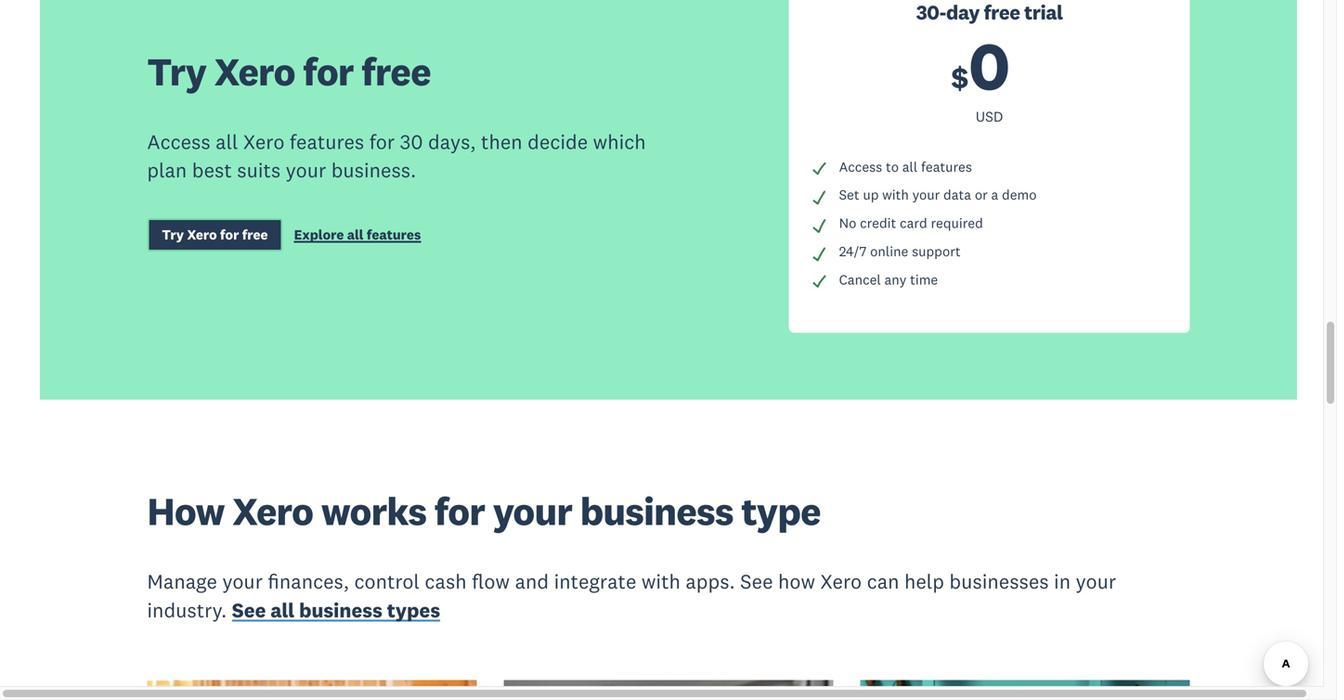 Task type: describe. For each thing, give the bounding box(es) containing it.
0 vertical spatial try
[[147, 47, 206, 96]]

included image for no credit card required
[[811, 217, 828, 234]]

1 horizontal spatial free
[[361, 47, 431, 96]]

how
[[778, 569, 815, 594]]

required
[[931, 215, 983, 232]]

any
[[884, 271, 906, 288]]

xero inside "try xero for free" "link"
[[187, 226, 217, 243]]

xero inside the manage your finances, control cash flow and integrate with apps. see how xero can help businesses in your industry.
[[820, 569, 862, 594]]

explore all features link
[[294, 226, 421, 247]]

for inside access all xero features for 30 days, then decide which plan best suits your business.
[[369, 129, 395, 154]]

features for all
[[921, 158, 972, 175]]

usd
[[976, 107, 1003, 125]]

your up 'card'
[[912, 186, 940, 203]]

help
[[904, 569, 944, 594]]

try inside "link"
[[162, 226, 184, 243]]

features for xero
[[290, 129, 364, 154]]

suits
[[237, 157, 281, 183]]

see inside the manage your finances, control cash flow and integrate with apps. see how xero can help businesses in your industry.
[[740, 569, 773, 594]]

included image for 24/7 online support
[[811, 245, 828, 262]]

try xero for free inside "link"
[[162, 226, 268, 243]]

your right in
[[1076, 569, 1116, 594]]

no
[[839, 215, 856, 232]]

0
[[969, 24, 1010, 107]]

$
[[951, 59, 969, 96]]

business.
[[331, 157, 416, 183]]

all for xero
[[216, 129, 238, 154]]

a
[[991, 186, 998, 203]]

in
[[1054, 569, 1071, 594]]

see all business types link
[[232, 597, 440, 627]]

with inside the manage your finances, control cash flow and integrate with apps. see how xero can help businesses in your industry.
[[641, 569, 680, 594]]

decide
[[528, 129, 588, 154]]

card
[[900, 215, 927, 232]]

to
[[886, 158, 899, 175]]

access all xero features for 30 days, then decide which plan best suits your business.
[[147, 129, 646, 183]]

business inside see all business types link
[[299, 597, 382, 623]]

explore
[[294, 226, 344, 243]]

can
[[867, 569, 899, 594]]

plan
[[147, 157, 187, 183]]

online
[[870, 243, 908, 260]]

included image for cancel any time
[[811, 274, 828, 290]]

integrate
[[554, 569, 636, 594]]

your up and
[[493, 487, 572, 535]]

set up with your data or a demo
[[839, 186, 1037, 203]]

for inside "link"
[[220, 226, 239, 243]]

data
[[943, 186, 971, 203]]

included image for set up with your data or a demo
[[811, 189, 828, 206]]

how
[[147, 487, 224, 535]]

works
[[321, 487, 426, 535]]

businesses
[[949, 569, 1049, 594]]

your right manage
[[222, 569, 263, 594]]

demo
[[1002, 186, 1037, 203]]



Task type: locate. For each thing, give the bounding box(es) containing it.
free inside "link"
[[242, 226, 268, 243]]

with left apps.
[[641, 569, 680, 594]]

access up plan
[[147, 129, 210, 154]]

included image
[[811, 161, 828, 177], [811, 274, 828, 290]]

set
[[839, 186, 859, 203]]

types
[[387, 597, 440, 623]]

days,
[[428, 129, 476, 154]]

$ 0 usd
[[951, 24, 1010, 125]]

24/7
[[839, 243, 867, 260]]

0 vertical spatial included image
[[811, 189, 828, 206]]

no credit card required
[[839, 215, 983, 232]]

1 vertical spatial features
[[921, 158, 972, 175]]

1 vertical spatial try
[[162, 226, 184, 243]]

your
[[286, 157, 326, 183], [912, 186, 940, 203], [493, 487, 572, 535], [222, 569, 263, 594], [1076, 569, 1116, 594]]

1 horizontal spatial access
[[839, 158, 882, 175]]

free left explore
[[242, 226, 268, 243]]

0 horizontal spatial access
[[147, 129, 210, 154]]

manage your finances, control cash flow and integrate with apps. see how xero can help businesses in your industry.
[[147, 569, 1116, 623]]

all right explore
[[347, 226, 364, 243]]

with right 'up'
[[882, 186, 909, 203]]

your right suits
[[286, 157, 326, 183]]

xero inside access all xero features for 30 days, then decide which plan best suits your business.
[[243, 129, 285, 154]]

flow
[[472, 569, 510, 594]]

free
[[361, 47, 431, 96], [242, 226, 268, 243]]

see
[[740, 569, 773, 594], [232, 597, 266, 623]]

included image left no
[[811, 217, 828, 234]]

all inside access all xero features for 30 days, then decide which plan best suits your business.
[[216, 129, 238, 154]]

1 vertical spatial included image
[[811, 274, 828, 290]]

24/7 online support
[[839, 243, 961, 260]]

all inside explore all features link
[[347, 226, 364, 243]]

all for features
[[347, 226, 364, 243]]

0 vertical spatial free
[[361, 47, 431, 96]]

features down business.
[[367, 226, 421, 243]]

included image left 24/7
[[811, 245, 828, 262]]

apps.
[[686, 569, 735, 594]]

1 horizontal spatial business
[[580, 487, 733, 535]]

then
[[481, 129, 522, 154]]

type
[[741, 487, 821, 535]]

and
[[515, 569, 549, 594]]

which
[[593, 129, 646, 154]]

2 horizontal spatial features
[[921, 158, 972, 175]]

your inside access all xero features for 30 days, then decide which plan best suits your business.
[[286, 157, 326, 183]]

finances,
[[268, 569, 349, 594]]

1 included image from the top
[[811, 189, 828, 206]]

xero
[[214, 47, 295, 96], [243, 129, 285, 154], [187, 226, 217, 243], [232, 487, 313, 535], [820, 569, 862, 594]]

2 included image from the top
[[811, 217, 828, 234]]

access to all features
[[839, 158, 972, 175]]

support
[[912, 243, 961, 260]]

cancel any time
[[839, 271, 938, 288]]

free up 30
[[361, 47, 431, 96]]

2 vertical spatial included image
[[811, 245, 828, 262]]

features up set up with your data or a demo
[[921, 158, 972, 175]]

1 horizontal spatial with
[[882, 186, 909, 203]]

included image left set
[[811, 189, 828, 206]]

1 vertical spatial business
[[299, 597, 382, 623]]

0 vertical spatial see
[[740, 569, 773, 594]]

0 vertical spatial features
[[290, 129, 364, 154]]

0 vertical spatial access
[[147, 129, 210, 154]]

control
[[354, 569, 420, 594]]

0 vertical spatial with
[[882, 186, 909, 203]]

for
[[303, 47, 353, 96], [369, 129, 395, 154], [220, 226, 239, 243], [434, 487, 485, 535]]

all for business
[[270, 597, 295, 623]]

see right industry.
[[232, 597, 266, 623]]

see left how
[[740, 569, 773, 594]]

up
[[863, 186, 879, 203]]

1 horizontal spatial features
[[367, 226, 421, 243]]

features
[[290, 129, 364, 154], [921, 158, 972, 175], [367, 226, 421, 243]]

all
[[216, 129, 238, 154], [902, 158, 918, 175], [347, 226, 364, 243], [270, 597, 295, 623]]

features up business.
[[290, 129, 364, 154]]

0 vertical spatial included image
[[811, 161, 828, 177]]

try xero for free
[[147, 47, 431, 96], [162, 226, 268, 243]]

cash
[[425, 569, 467, 594]]

30
[[400, 129, 423, 154]]

0 vertical spatial business
[[580, 487, 733, 535]]

business down finances,
[[299, 597, 382, 623]]

0 vertical spatial try xero for free
[[147, 47, 431, 96]]

try xero for free link
[[147, 218, 283, 251]]

included image for access to all features
[[811, 161, 828, 177]]

how xero works for your business type
[[147, 487, 821, 535]]

0 horizontal spatial features
[[290, 129, 364, 154]]

1 vertical spatial with
[[641, 569, 680, 594]]

with
[[882, 186, 909, 203], [641, 569, 680, 594]]

access
[[147, 129, 210, 154], [839, 158, 882, 175]]

0 horizontal spatial free
[[242, 226, 268, 243]]

access for access to all features
[[839, 158, 882, 175]]

1 vertical spatial included image
[[811, 217, 828, 234]]

2 vertical spatial features
[[367, 226, 421, 243]]

all right to
[[902, 158, 918, 175]]

see all business types
[[232, 597, 440, 623]]

1 vertical spatial try xero for free
[[162, 226, 268, 243]]

all down finances,
[[270, 597, 295, 623]]

credit
[[860, 215, 896, 232]]

all inside see all business types link
[[270, 597, 295, 623]]

features inside access all xero features for 30 days, then decide which plan best suits your business.
[[290, 129, 364, 154]]

included image
[[811, 189, 828, 206], [811, 217, 828, 234], [811, 245, 828, 262]]

0 horizontal spatial with
[[641, 569, 680, 594]]

best
[[192, 157, 232, 183]]

try
[[147, 47, 206, 96], [162, 226, 184, 243]]

access for access all xero features for 30 days, then decide which plan best suits your business.
[[147, 129, 210, 154]]

explore all features
[[294, 226, 421, 243]]

business up the manage your finances, control cash flow and integrate with apps. see how xero can help businesses in your industry.
[[580, 487, 733, 535]]

or
[[975, 186, 988, 203]]

included image left to
[[811, 161, 828, 177]]

0 horizontal spatial business
[[299, 597, 382, 623]]

1 vertical spatial free
[[242, 226, 268, 243]]

1 horizontal spatial see
[[740, 569, 773, 594]]

1 vertical spatial access
[[839, 158, 882, 175]]

access inside access all xero features for 30 days, then decide which plan best suits your business.
[[147, 129, 210, 154]]

time
[[910, 271, 938, 288]]

access up 'up'
[[839, 158, 882, 175]]

2 included image from the top
[[811, 274, 828, 290]]

0 horizontal spatial see
[[232, 597, 266, 623]]

1 vertical spatial see
[[232, 597, 266, 623]]

3 included image from the top
[[811, 245, 828, 262]]

manage
[[147, 569, 217, 594]]

all up best
[[216, 129, 238, 154]]

business
[[580, 487, 733, 535], [299, 597, 382, 623]]

cancel
[[839, 271, 881, 288]]

included image left cancel
[[811, 274, 828, 290]]

industry.
[[147, 597, 227, 623]]

1 included image from the top
[[811, 161, 828, 177]]



Task type: vqa. For each thing, say whether or not it's contained in the screenshot.
"assets"
no



